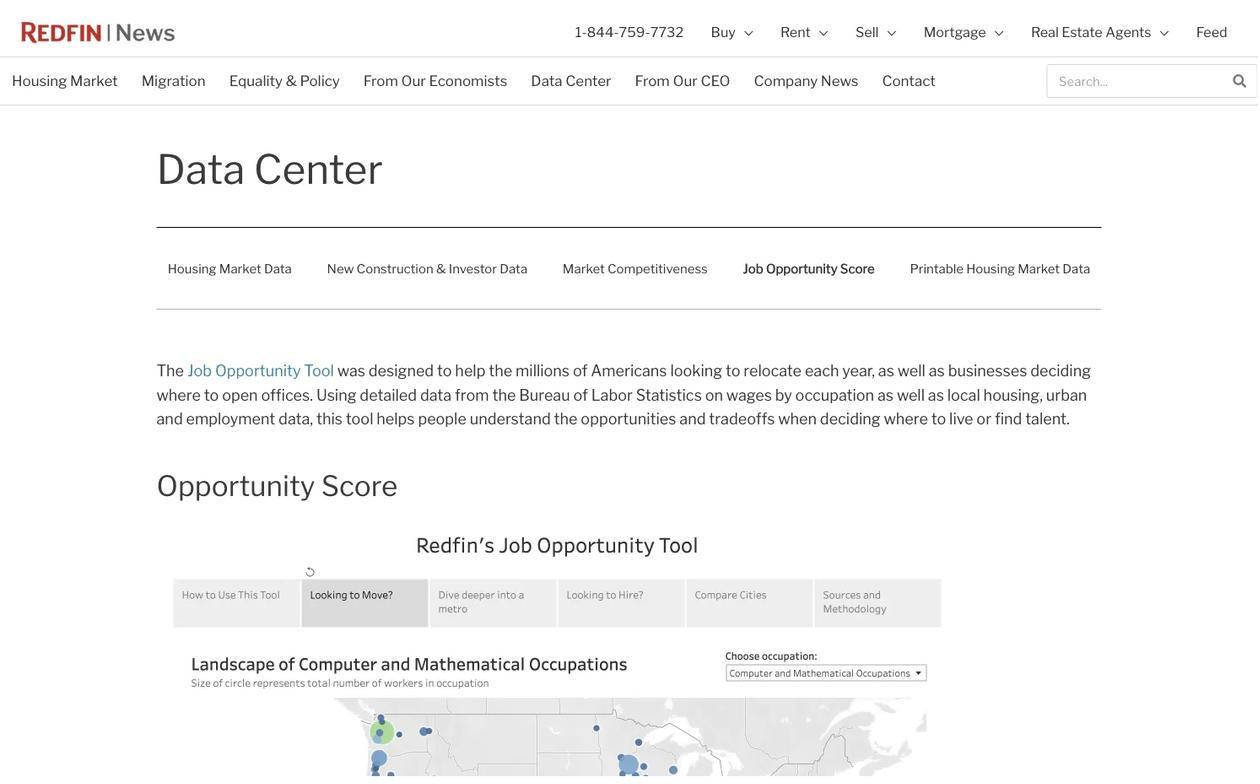 Task type: locate. For each thing, give the bounding box(es) containing it.
0 vertical spatial the
[[489, 361, 513, 380]]

job opportunity score
[[743, 261, 875, 276]]

as
[[879, 361, 895, 380], [929, 361, 945, 380], [878, 386, 894, 404], [929, 386, 945, 404]]

0 vertical spatial &
[[286, 72, 297, 90]]

our
[[402, 72, 426, 90], [673, 72, 698, 90]]

well
[[898, 361, 926, 380], [897, 386, 925, 404]]

tradeoffs
[[710, 410, 775, 429]]

0 vertical spatial of
[[573, 361, 588, 380]]

real estate agents link
[[1018, 0, 1183, 65]]

1 vertical spatial &
[[436, 261, 446, 276]]

market competitiveness link
[[552, 249, 719, 288]]

1 from from the left
[[364, 72, 398, 90]]

1 horizontal spatial center
[[566, 72, 612, 90]]

when
[[779, 410, 817, 429]]

of
[[573, 361, 588, 380], [574, 386, 588, 404]]

and
[[157, 410, 183, 429], [680, 410, 706, 429]]

opportunity score
[[157, 469, 398, 503]]

housing market
[[12, 72, 118, 90]]

data
[[420, 386, 452, 404]]

was
[[338, 361, 366, 380]]

None search field
[[1047, 64, 1258, 98]]

bureau
[[519, 386, 570, 404]]

printable
[[911, 261, 964, 276]]

0 vertical spatial data center
[[531, 72, 612, 90]]

1-
[[576, 24, 587, 41]]

contact link
[[871, 62, 948, 100]]

from our ceo link
[[624, 62, 743, 100]]

local
[[948, 386, 981, 404]]

from
[[364, 72, 398, 90], [635, 72, 670, 90]]

& left investor
[[436, 261, 446, 276]]

data center
[[531, 72, 612, 90], [157, 144, 383, 194]]

the up the understand
[[493, 386, 516, 404]]

real estate agents
[[1032, 24, 1152, 41]]

1 vertical spatial the
[[493, 386, 516, 404]]

on
[[706, 386, 724, 404]]

0 vertical spatial deciding
[[1031, 361, 1092, 380]]

0 horizontal spatial &
[[286, 72, 297, 90]]

wages
[[727, 386, 773, 404]]

well right year, on the top right
[[898, 361, 926, 380]]

detailed
[[360, 386, 417, 404]]

1 horizontal spatial housing
[[168, 261, 217, 276]]

deciding down occupation
[[821, 410, 881, 429]]

find
[[995, 410, 1023, 429]]

deciding up urban
[[1031, 361, 1092, 380]]

this
[[317, 410, 343, 429]]

equality
[[229, 72, 283, 90]]

score down tool
[[321, 469, 398, 503]]

well left local
[[897, 386, 925, 404]]

search image
[[1234, 74, 1247, 88]]

0 vertical spatial where
[[157, 386, 201, 404]]

0 vertical spatial well
[[898, 361, 926, 380]]

0 vertical spatial score
[[841, 261, 875, 276]]

2 from from the left
[[635, 72, 670, 90]]

to left live
[[932, 410, 947, 429]]

was designed to help the millions of americans looking to relocate each year, as well as businesses deciding where to open offices. using detailed data from the bureau of labor statistics on wages by occupation as well as local housing, urban and employment data, this tool helps people understand the opportunities and tradeoffs when deciding where to live or find talent.
[[157, 361, 1092, 429]]

the down bureau
[[554, 410, 578, 429]]

0 vertical spatial opportunity
[[767, 261, 838, 276]]

1 horizontal spatial job
[[743, 261, 764, 276]]

sell
[[856, 24, 879, 41]]

center
[[566, 72, 612, 90], [254, 144, 383, 194]]

feed
[[1197, 24, 1228, 41]]

0 horizontal spatial data center
[[157, 144, 383, 194]]

1 horizontal spatial &
[[436, 261, 446, 276]]

1 horizontal spatial and
[[680, 410, 706, 429]]

1 vertical spatial center
[[254, 144, 383, 194]]

1-844-759-7732
[[576, 24, 684, 41]]

from down 7732
[[635, 72, 670, 90]]

as right occupation
[[878, 386, 894, 404]]

data
[[531, 72, 563, 90], [157, 144, 245, 194], [264, 261, 292, 276], [500, 261, 528, 276], [1063, 261, 1091, 276]]

housing
[[12, 72, 67, 90], [168, 261, 217, 276], [967, 261, 1016, 276]]

of right "millions"
[[573, 361, 588, 380]]

new construction & investor data link
[[316, 249, 539, 288]]

1 vertical spatial well
[[897, 386, 925, 404]]

7732
[[651, 24, 684, 41]]

& left the policy
[[286, 72, 297, 90]]

as left businesses in the right of the page
[[929, 361, 945, 380]]

millions
[[516, 361, 570, 380]]

ceo
[[701, 72, 731, 90]]

market competitiveness
[[563, 261, 708, 276]]

each
[[805, 361, 840, 380]]

0 vertical spatial job
[[743, 261, 764, 276]]

where
[[157, 386, 201, 404], [884, 410, 929, 429]]

job opportunity tool link
[[187, 361, 334, 380]]

of left labor
[[574, 386, 588, 404]]

from right the policy
[[364, 72, 398, 90]]

from our economists link
[[352, 62, 520, 100]]

1 horizontal spatial where
[[884, 410, 929, 429]]

& inside 'link'
[[436, 261, 446, 276]]

policy
[[300, 72, 340, 90]]

looking
[[671, 361, 723, 380]]

0 horizontal spatial from
[[364, 72, 398, 90]]

understand
[[470, 410, 551, 429]]

housing market data
[[168, 261, 292, 276]]

deciding
[[1031, 361, 1092, 380], [821, 410, 881, 429]]

and down on
[[680, 410, 706, 429]]

as right year, on the top right
[[879, 361, 895, 380]]

1 vertical spatial opportunity
[[215, 361, 301, 380]]

1 vertical spatial deciding
[[821, 410, 881, 429]]

the right help
[[489, 361, 513, 380]]

economists
[[429, 72, 508, 90]]

where down the at the left top
[[157, 386, 201, 404]]

score left printable
[[841, 261, 875, 276]]

live
[[950, 410, 974, 429]]

market
[[70, 72, 118, 90], [219, 261, 262, 276], [563, 261, 605, 276], [1018, 261, 1061, 276]]

the job opportunity tool
[[157, 361, 334, 380]]

1 vertical spatial where
[[884, 410, 929, 429]]

equality & policy
[[229, 72, 340, 90]]

from our ceo
[[635, 72, 731, 90]]

2 our from the left
[[673, 72, 698, 90]]

0 horizontal spatial job
[[187, 361, 212, 380]]

and down the at the left top
[[157, 410, 183, 429]]

2 horizontal spatial housing
[[967, 261, 1016, 276]]

1-844-759-7732 link
[[562, 0, 698, 65]]

0 horizontal spatial where
[[157, 386, 201, 404]]

0 horizontal spatial center
[[254, 144, 383, 194]]

migration
[[142, 72, 206, 90]]

tool
[[346, 410, 374, 429]]

where left live
[[884, 410, 929, 429]]

our left economists at top left
[[402, 72, 426, 90]]

redfin real estate news image
[[17, 15, 179, 50]]

0 horizontal spatial score
[[321, 469, 398, 503]]

1 horizontal spatial from
[[635, 72, 670, 90]]

1 horizontal spatial score
[[841, 261, 875, 276]]

our for ceo
[[673, 72, 698, 90]]

our left ceo
[[673, 72, 698, 90]]

0 horizontal spatial our
[[402, 72, 426, 90]]

1 horizontal spatial our
[[673, 72, 698, 90]]

1 our from the left
[[402, 72, 426, 90]]

score
[[841, 261, 875, 276], [321, 469, 398, 503]]

0 horizontal spatial and
[[157, 410, 183, 429]]

housing market data link
[[157, 249, 303, 288]]

759-
[[619, 24, 651, 41]]

construction
[[357, 261, 434, 276]]

the
[[489, 361, 513, 380], [493, 386, 516, 404], [554, 410, 578, 429]]

0 horizontal spatial housing
[[12, 72, 67, 90]]

new
[[327, 261, 354, 276]]



Task type: vqa. For each thing, say whether or not it's contained in the screenshot.
Rent ▾ dropdown button
no



Task type: describe. For each thing, give the bounding box(es) containing it.
1 and from the left
[[157, 410, 183, 429]]

from
[[455, 386, 489, 404]]

our for economists
[[402, 72, 426, 90]]

investor
[[449, 261, 497, 276]]

1 horizontal spatial data center
[[531, 72, 612, 90]]

real
[[1032, 24, 1060, 41]]

to up data
[[437, 361, 452, 380]]

opportunities
[[581, 410, 677, 429]]

1 vertical spatial job
[[187, 361, 212, 380]]

equality & policy link
[[218, 62, 352, 100]]

labor
[[592, 386, 633, 404]]

feed link
[[1183, 0, 1242, 65]]

relocate
[[744, 361, 802, 380]]

0 vertical spatial center
[[566, 72, 612, 90]]

from for from our economists
[[364, 72, 398, 90]]

buy link
[[698, 0, 767, 65]]

using
[[317, 386, 357, 404]]

the
[[157, 361, 184, 380]]

1 vertical spatial data center
[[157, 144, 383, 194]]

by
[[776, 386, 793, 404]]

housing market link
[[0, 62, 130, 100]]

data inside 'link'
[[500, 261, 528, 276]]

urban
[[1047, 386, 1088, 404]]

Search... search field
[[1048, 65, 1224, 97]]

migration link
[[130, 62, 218, 100]]

helps
[[377, 410, 415, 429]]

tool
[[304, 361, 334, 380]]

to up 'wages'
[[726, 361, 741, 380]]

news
[[821, 72, 859, 90]]

help
[[455, 361, 486, 380]]

contact
[[883, 72, 936, 90]]

company
[[754, 72, 818, 90]]

1 vertical spatial score
[[321, 469, 398, 503]]

mortgage link
[[911, 0, 1018, 65]]

data center link
[[520, 62, 624, 100]]

as left local
[[929, 386, 945, 404]]

open
[[222, 386, 258, 404]]

people
[[418, 410, 467, 429]]

statistics
[[636, 386, 702, 404]]

company news
[[754, 72, 859, 90]]

competitiveness
[[608, 261, 708, 276]]

designed
[[369, 361, 434, 380]]

housing,
[[984, 386, 1044, 404]]

844-
[[587, 24, 619, 41]]

or
[[977, 410, 992, 429]]

rent
[[781, 24, 811, 41]]

printable housing market data
[[911, 261, 1091, 276]]

job opportunity score link
[[732, 249, 887, 288]]

from our economists
[[364, 72, 508, 90]]

company news link
[[743, 62, 871, 100]]

buy
[[711, 24, 736, 41]]

businesses
[[949, 361, 1028, 380]]

new construction & investor data
[[327, 261, 528, 276]]

americans
[[591, 361, 667, 380]]

housing for housing market data
[[168, 261, 217, 276]]

agents
[[1106, 24, 1152, 41]]

mortgage
[[924, 24, 987, 41]]

housing for housing market
[[12, 72, 67, 90]]

estate
[[1062, 24, 1103, 41]]

to left open
[[204, 386, 219, 404]]

occupation
[[796, 386, 875, 404]]

rent link
[[767, 0, 842, 65]]

year,
[[843, 361, 876, 380]]

2 vertical spatial the
[[554, 410, 578, 429]]

sell link
[[842, 0, 911, 65]]

2 vertical spatial opportunity
[[157, 469, 315, 503]]

1 vertical spatial of
[[574, 386, 588, 404]]

talent.
[[1026, 410, 1070, 429]]

2 and from the left
[[680, 410, 706, 429]]

offices.
[[261, 386, 313, 404]]

0 horizontal spatial deciding
[[821, 410, 881, 429]]

from for from our ceo
[[635, 72, 670, 90]]

data,
[[279, 410, 313, 429]]

printable housing market data link
[[899, 249, 1102, 288]]

1 horizontal spatial deciding
[[1031, 361, 1092, 380]]



